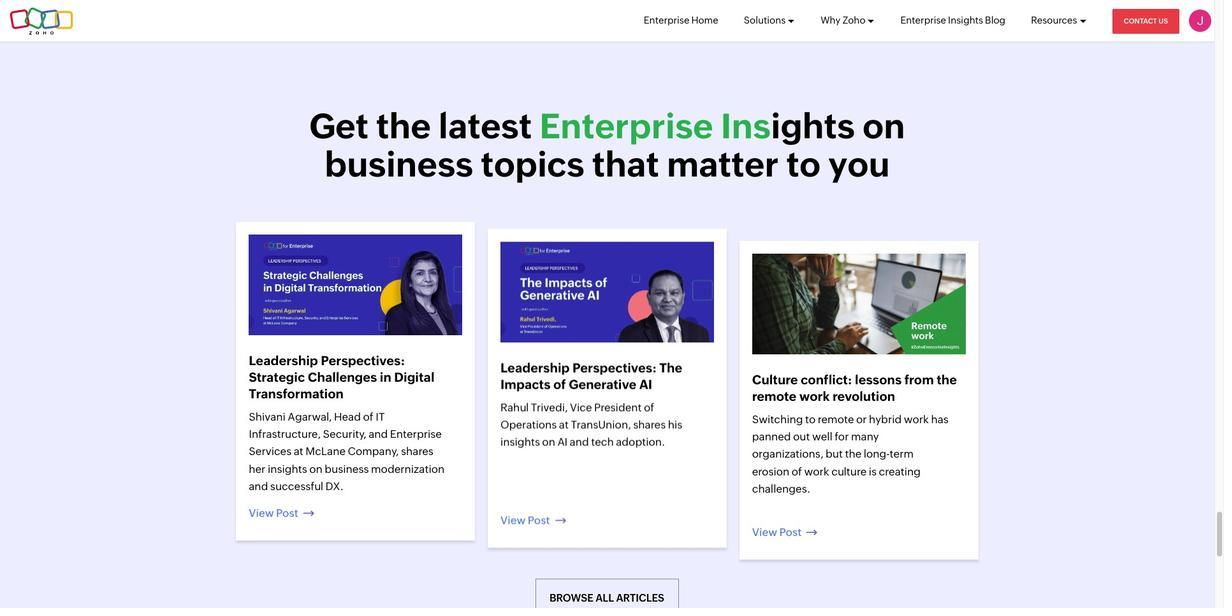 Task type: locate. For each thing, give the bounding box(es) containing it.
well
[[813, 431, 833, 444]]

articles
[[617, 593, 665, 605]]

and left tech
[[570, 435, 589, 448]]

1 horizontal spatial perspectives:
[[573, 360, 657, 374]]

0 vertical spatial to
[[787, 145, 821, 185]]

of up 'trivedi,'
[[554, 376, 567, 391]]

0 horizontal spatial post
[[276, 507, 299, 520]]

2 horizontal spatial post
[[780, 526, 802, 539]]

0 vertical spatial insights
[[501, 435, 540, 448]]

leadership up strategic
[[249, 353, 318, 368]]

her
[[249, 463, 266, 476]]

1 vertical spatial ai
[[558, 435, 568, 448]]

and down her
[[249, 480, 268, 493]]

the
[[376, 107, 431, 146], [937, 373, 958, 387], [846, 448, 862, 461]]

0 horizontal spatial view
[[249, 507, 274, 520]]

1 horizontal spatial on
[[543, 435, 556, 448]]

tech
[[592, 435, 614, 448]]

shares up adoption.
[[634, 418, 666, 431]]

perspectives: up generative
[[573, 360, 657, 374]]

resources
[[1032, 15, 1078, 26]]

0 horizontal spatial ai
[[558, 435, 568, 448]]

2 horizontal spatial view
[[753, 526, 778, 539]]

1 vertical spatial work
[[905, 413, 930, 426]]

2 horizontal spatial view post
[[753, 526, 802, 539]]

insights inside "shivani agarwal, head of it infrastructure, security, and enterprise services at mclane company, shares her insights on business modernization and successful dx."
[[268, 463, 307, 476]]

1 vertical spatial shares
[[401, 446, 434, 458]]

0 horizontal spatial remote
[[753, 389, 797, 404]]

leadership
[[249, 353, 318, 368], [501, 360, 570, 374]]

0 horizontal spatial insights
[[721, 107, 856, 146]]

rahul
[[501, 401, 529, 413]]

1 horizontal spatial view
[[501, 514, 526, 526]]

remote down culture
[[753, 389, 797, 404]]

of inside "shivani agarwal, head of it infrastructure, security, and enterprise services at mclane company, shares her insights on business modernization and successful dx."
[[363, 411, 374, 424]]

get
[[310, 107, 369, 146]]

ai up president
[[640, 376, 653, 391]]

shares
[[634, 418, 666, 431], [401, 446, 434, 458]]

that
[[593, 145, 660, 185]]

blog
[[986, 15, 1006, 26]]

0 horizontal spatial perspectives:
[[321, 353, 405, 368]]

leadership inside leadership perspectives: the impacts of generative ai
[[501, 360, 570, 374]]

1 vertical spatial remote
[[818, 413, 855, 426]]

post for leadership perspectives: the impacts of generative ai
[[528, 514, 550, 526]]

browse all articles link
[[536, 580, 679, 609]]

transunion,
[[571, 418, 632, 431]]

conflict:
[[801, 373, 853, 387]]

ai
[[640, 376, 653, 391], [558, 435, 568, 448]]

work down conflict:
[[800, 389, 830, 404]]

shares up modernization
[[401, 446, 434, 458]]

to
[[787, 145, 821, 185], [806, 413, 816, 426]]

insights down operations
[[501, 435, 540, 448]]

insights
[[501, 435, 540, 448], [268, 463, 307, 476]]

1 vertical spatial the
[[937, 373, 958, 387]]

erosion
[[753, 465, 790, 478]]

1 horizontal spatial shares
[[634, 418, 666, 431]]

and
[[369, 428, 388, 441], [570, 435, 589, 448], [249, 480, 268, 493]]

1 horizontal spatial insights
[[501, 435, 540, 448]]

organizations,
[[753, 448, 824, 461]]

perspectives: for generative
[[573, 360, 657, 374]]

view for leadership perspectives: strategic challenges in digital transformation
[[249, 507, 274, 520]]

enterprise
[[644, 15, 690, 26], [901, 15, 947, 26], [540, 107, 714, 146], [390, 428, 442, 441]]

challenges
[[308, 370, 377, 385]]

on
[[863, 107, 906, 146], [543, 435, 556, 448], [310, 463, 323, 476]]

why
[[821, 15, 841, 26]]

1 vertical spatial insights
[[268, 463, 307, 476]]

0 vertical spatial ai
[[640, 376, 653, 391]]

the inside switching to remote or hybrid work has panned out well for many organizations, but the long-term erosion of work culture is creating challenges.
[[846, 448, 862, 461]]

0 vertical spatial on
[[863, 107, 906, 146]]

2 business from the top
[[325, 463, 369, 476]]

leadership up impacts
[[501, 360, 570, 374]]

why zoho
[[821, 15, 866, 26]]

1 horizontal spatial leadership
[[501, 360, 570, 374]]

1 horizontal spatial post
[[528, 514, 550, 526]]

business
[[325, 145, 474, 185], [325, 463, 369, 476]]

0 horizontal spatial at
[[294, 446, 304, 458]]

the
[[660, 360, 683, 374]]

2 vertical spatial the
[[846, 448, 862, 461]]

switching to remote or hybrid work has panned out well for many organizations, but the long-term erosion of work culture is creating challenges.
[[753, 413, 949, 496]]

1 horizontal spatial remote
[[818, 413, 855, 426]]

0 vertical spatial shares
[[634, 418, 666, 431]]

insights
[[949, 15, 984, 26], [721, 107, 856, 146]]

all
[[596, 593, 614, 605]]

to up out
[[806, 413, 816, 426]]

shivani agarwal, head of it infrastructure, security, and enterprise services at mclane company, shares her insights on business modernization and successful dx.
[[249, 411, 445, 493]]

view for culture conflict: lessons from the remote work revolution
[[753, 526, 778, 539]]

0 horizontal spatial shares
[[401, 446, 434, 458]]

post
[[276, 507, 299, 520], [528, 514, 550, 526], [780, 526, 802, 539]]

has
[[932, 413, 949, 426]]

remote up for
[[818, 413, 855, 426]]

1 vertical spatial business
[[325, 463, 369, 476]]

view post for leadership perspectives: the impacts of generative ai
[[501, 514, 550, 526]]

perspectives:
[[321, 353, 405, 368], [573, 360, 657, 374]]

perspectives: inside leadership perspectives: strategic challenges in digital transformation
[[321, 353, 405, 368]]

at down infrastructure,
[[294, 446, 304, 458]]

ai inside rahul trivedi, vice president of operations at transunion, shares his insights on ai and tech adoption.
[[558, 435, 568, 448]]

0 vertical spatial the
[[376, 107, 431, 146]]

shares inside "shivani agarwal, head of it infrastructure, security, and enterprise services at mclane company, shares her insights on business modernization and successful dx."
[[401, 446, 434, 458]]

but
[[826, 448, 843, 461]]

revolution
[[833, 389, 896, 404]]

0 vertical spatial remote
[[753, 389, 797, 404]]

to inside on business topics that matter to you
[[787, 145, 821, 185]]

1 horizontal spatial at
[[559, 418, 569, 431]]

2 vertical spatial on
[[310, 463, 323, 476]]

in
[[380, 370, 392, 385]]

2 horizontal spatial on
[[863, 107, 906, 146]]

leadership inside leadership perspectives: strategic challenges in digital transformation
[[249, 353, 318, 368]]

of right president
[[644, 401, 655, 413]]

post for culture conflict: lessons from the remote work revolution
[[780, 526, 802, 539]]

of inside leadership perspectives: the impacts of generative ai
[[554, 376, 567, 391]]

1 vertical spatial to
[[806, 413, 816, 426]]

and down it
[[369, 428, 388, 441]]

ai down 'trivedi,'
[[558, 435, 568, 448]]

1 horizontal spatial ai
[[640, 376, 653, 391]]

leadership for impacts
[[501, 360, 570, 374]]

at down 'trivedi,'
[[559, 418, 569, 431]]

perspectives: for digital
[[321, 353, 405, 368]]

0 horizontal spatial on
[[310, 463, 323, 476]]

transformation
[[249, 387, 344, 401]]

creating
[[880, 465, 921, 478]]

of left it
[[363, 411, 374, 424]]

contact us
[[1125, 17, 1169, 25]]

0 horizontal spatial leadership
[[249, 353, 318, 368]]

topics
[[481, 145, 585, 185]]

1 vertical spatial insights
[[721, 107, 856, 146]]

0 vertical spatial work
[[800, 389, 830, 404]]

perspectives: up challenges
[[321, 353, 405, 368]]

work left has at the bottom right of page
[[905, 413, 930, 426]]

work
[[800, 389, 830, 404], [905, 413, 930, 426], [805, 465, 830, 478]]

shivani
[[249, 411, 286, 424]]

0 horizontal spatial view post
[[249, 507, 299, 520]]

2 horizontal spatial and
[[570, 435, 589, 448]]

of down organizations,
[[792, 465, 803, 478]]

zoho enterprise logo image
[[10, 7, 73, 35]]

1 vertical spatial on
[[543, 435, 556, 448]]

1 vertical spatial at
[[294, 446, 304, 458]]

to left you
[[787, 145, 821, 185]]

browse all articles
[[550, 593, 665, 605]]

and inside rahul trivedi, vice president of operations at transunion, shares his insights on ai and tech adoption.
[[570, 435, 589, 448]]

1 horizontal spatial view post
[[501, 514, 550, 526]]

perspectives: inside leadership perspectives: the impacts of generative ai
[[573, 360, 657, 374]]

services
[[249, 446, 292, 458]]

of
[[554, 376, 567, 391], [644, 401, 655, 413], [363, 411, 374, 424], [792, 465, 803, 478]]

home
[[692, 15, 719, 26]]

on business topics that matter to you
[[325, 107, 906, 185]]

1 horizontal spatial insights
[[949, 15, 984, 26]]

1 horizontal spatial the
[[846, 448, 862, 461]]

enterprise insights blog
[[901, 15, 1006, 26]]

lessons
[[856, 373, 902, 387]]

work down the "but"
[[805, 465, 830, 478]]

on inside on business topics that matter to you
[[863, 107, 906, 146]]

culture
[[832, 465, 867, 478]]

0 vertical spatial insights
[[949, 15, 984, 26]]

0 horizontal spatial insights
[[268, 463, 307, 476]]

security,
[[323, 428, 367, 441]]

contact
[[1125, 17, 1158, 25]]

0 vertical spatial business
[[325, 145, 474, 185]]

company,
[[348, 446, 399, 458]]

at
[[559, 418, 569, 431], [294, 446, 304, 458]]

insights up successful
[[268, 463, 307, 476]]

on inside rahul trivedi, vice president of operations at transunion, shares his insights on ai and tech adoption.
[[543, 435, 556, 448]]

2 horizontal spatial the
[[937, 373, 958, 387]]

1 business from the top
[[325, 145, 474, 185]]

remote
[[753, 389, 797, 404], [818, 413, 855, 426]]

view post
[[249, 507, 299, 520], [501, 514, 550, 526], [753, 526, 802, 539]]

latest
[[439, 107, 532, 146]]

0 vertical spatial at
[[559, 418, 569, 431]]

rahul trivedi, vice president of operations at transunion, shares his insights on ai and tech adoption.
[[501, 401, 683, 448]]

2 vertical spatial work
[[805, 465, 830, 478]]



Task type: describe. For each thing, give the bounding box(es) containing it.
enterprise inside "shivani agarwal, head of it infrastructure, security, and enterprise services at mclane company, shares her insights on business modernization and successful dx."
[[390, 428, 442, 441]]

view for leadership perspectives: the impacts of generative ai
[[501, 514, 526, 526]]

insights inside rahul trivedi, vice president of operations at transunion, shares his insights on ai and tech adoption.
[[501, 435, 540, 448]]

culture conflict: lessons from the remote work revolution
[[753, 373, 958, 404]]

business inside "shivani agarwal, head of it infrastructure, security, and enterprise services at mclane company, shares her insights on business modernization and successful dx."
[[325, 463, 369, 476]]

us
[[1159, 17, 1169, 25]]

browse
[[550, 593, 594, 605]]

dx.
[[326, 480, 344, 493]]

digital
[[394, 370, 435, 385]]

james peterson image
[[1190, 10, 1212, 32]]

impacts
[[501, 376, 551, 391]]

long-
[[864, 448, 890, 461]]

for
[[835, 431, 850, 444]]

hybrid
[[870, 413, 902, 426]]

leadership perspectives: strategic challenges in digital transformation
[[249, 353, 435, 401]]

on inside "shivani agarwal, head of it infrastructure, security, and enterprise services at mclane company, shares her insights on business modernization and successful dx."
[[310, 463, 323, 476]]

you
[[829, 145, 891, 185]]

vice
[[570, 401, 592, 413]]

shares inside rahul trivedi, vice president of operations at transunion, shares his insights on ai and tech adoption.
[[634, 418, 666, 431]]

post for leadership perspectives: strategic challenges in digital transformation
[[276, 507, 299, 520]]

work inside culture conflict: lessons from the remote work revolution
[[800, 389, 830, 404]]

adoption.
[[616, 435, 666, 448]]

the transformative power of executive dashboards image
[[501, 241, 715, 342]]

matter
[[667, 145, 779, 185]]

ai inside leadership perspectives: the impacts of generative ai
[[640, 376, 653, 391]]

trivedi,
[[531, 401, 568, 413]]

culture
[[753, 373, 799, 387]]

modernization
[[371, 463, 445, 476]]

switching
[[753, 413, 804, 426]]

enterprise home link
[[644, 0, 719, 41]]

of inside switching to remote or hybrid work has panned out well for many organizations, but the long-term erosion of work culture is creating challenges.
[[792, 465, 803, 478]]

from
[[905, 373, 935, 387]]

president
[[595, 401, 642, 413]]

view post for leadership perspectives: strategic challenges in digital transformation
[[249, 507, 299, 520]]

solutions
[[744, 15, 786, 26]]

agarwal,
[[288, 411, 332, 424]]

contact us link
[[1113, 9, 1180, 34]]

0 horizontal spatial the
[[376, 107, 431, 146]]

head
[[334, 411, 361, 424]]

the evolving c-suite image
[[753, 254, 966, 354]]

strategic
[[249, 370, 305, 385]]

generative
[[569, 376, 637, 391]]

remote inside switching to remote or hybrid work has panned out well for many organizations, but the long-term erosion of work culture is creating challenges.
[[818, 413, 855, 426]]

out
[[794, 431, 811, 444]]

of inside rahul trivedi, vice president of operations at transunion, shares his insights on ai and tech adoption.
[[644, 401, 655, 413]]

leadership perspectives: the impacts of generative ai
[[501, 360, 683, 391]]

infrastructure,
[[249, 428, 321, 441]]

to inside switching to remote or hybrid work has panned out well for many organizations, but the long-term erosion of work culture is creating challenges.
[[806, 413, 816, 426]]

leadership for challenges
[[249, 353, 318, 368]]

remote inside culture conflict: lessons from the remote work revolution
[[753, 389, 797, 404]]

1 horizontal spatial and
[[369, 428, 388, 441]]

enterprise insights blog link
[[901, 0, 1006, 41]]

at inside "shivani agarwal, head of it infrastructure, security, and enterprise services at mclane company, shares her insights on business modernization and successful dx."
[[294, 446, 304, 458]]

it
[[376, 411, 385, 424]]

get the latest enterprise insights
[[310, 107, 856, 146]]

operations
[[501, 418, 557, 431]]

challenges.
[[753, 483, 811, 496]]

mclane
[[306, 446, 346, 458]]

term
[[890, 448, 914, 461]]

successful
[[270, 480, 324, 493]]

many
[[852, 431, 880, 444]]

panned
[[753, 431, 791, 444]]

0 horizontal spatial and
[[249, 480, 268, 493]]

is
[[870, 465, 877, 478]]

his
[[668, 418, 683, 431]]

view post for culture conflict: lessons from the remote work revolution
[[753, 526, 802, 539]]

the case for zero-party data image
[[249, 235, 463, 335]]

business inside on business topics that matter to you
[[325, 145, 474, 185]]

at inside rahul trivedi, vice president of operations at transunion, shares his insights on ai and tech adoption.
[[559, 418, 569, 431]]

zoho
[[843, 15, 866, 26]]

the inside culture conflict: lessons from the remote work revolution
[[937, 373, 958, 387]]

enterprise home
[[644, 15, 719, 26]]

or
[[857, 413, 867, 426]]



Task type: vqa. For each thing, say whether or not it's contained in the screenshot.
in
yes



